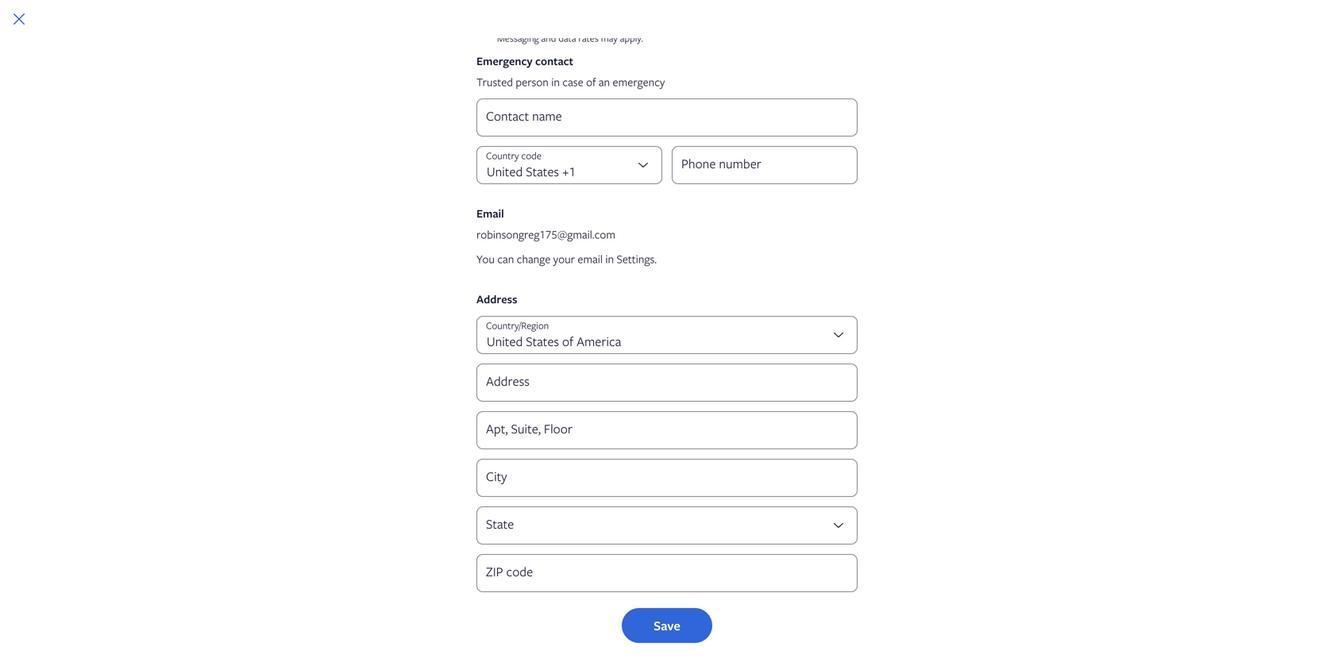 Task type: vqa. For each thing, say whether or not it's contained in the screenshot.
Next month image
no



Task type: locate. For each thing, give the bounding box(es) containing it.
trip
[[673, 155, 690, 170]]

updates
[[693, 155, 730, 170]]

emergency contact not provided
[[508, 216, 605, 246]]

None text field
[[477, 99, 858, 137], [477, 459, 858, 497], [477, 99, 858, 137], [477, 459, 858, 497]]

email down information.
[[826, 182, 854, 197]]

0 vertical spatial contact
[[535, 54, 574, 69]]

1 vertical spatial provided
[[529, 70, 571, 85]]

list containing vrbo
[[858, 505, 925, 594]]

email up 'you'
[[477, 206, 504, 221]]

2 vertical spatial provided
[[529, 231, 571, 246]]

about
[[490, 505, 515, 518]]

fewo-direkt.de
[[858, 556, 920, 569]]

1 vertical spatial in
[[606, 251, 614, 267]]

your
[[554, 251, 575, 267]]

emergency inside emergency contact trusted person in case of an emergency
[[477, 54, 533, 69]]

contact inside emergency contact trusted person in case of an emergency
[[535, 54, 574, 69]]

may
[[601, 31, 618, 44]]

needs
[[573, 56, 603, 71]]

meet the vrbo family list item
[[858, 478, 963, 594]]

0 vertical spatial provided
[[529, 35, 571, 50]]

about link
[[490, 505, 851, 518]]

None telephone field
[[672, 146, 858, 184]]

vrbo down meet on the right bottom of page
[[858, 505, 877, 518]]

0 horizontal spatial in
[[552, 74, 560, 89]]

not up can
[[508, 231, 526, 246]]

contact inside emergency contact not provided
[[567, 216, 605, 232]]

1 horizontal spatial vrbo
[[905, 478, 930, 493]]

3 not from the top
[[508, 231, 526, 246]]

1 vertical spatial contact
[[567, 216, 605, 232]]

2 vertical spatial not
[[508, 231, 526, 246]]

2 provided from the top
[[529, 70, 571, 85]]

list
[[191, 427, 1157, 663], [191, 499, 484, 620], [490, 499, 851, 663], [858, 505, 925, 594]]

settings.
[[617, 251, 657, 267]]

0 vertical spatial vrbo
[[905, 478, 930, 493]]

contact down data
[[535, 54, 574, 69]]

none telephone field inside save dialog
[[672, 146, 858, 184]]

0 vertical spatial and
[[542, 31, 556, 44]]

of
[[586, 74, 596, 89]]

abritel.fr
[[858, 530, 893, 543]]

in right email at the left of the page
[[606, 251, 614, 267]]

contact receive account activity alerts and trip updates by sharing this information.
[[508, 120, 862, 170]]

apply.
[[620, 31, 643, 44]]

an
[[599, 74, 610, 89]]

affiliates link
[[490, 556, 851, 569]]

list item
[[191, 472, 484, 620]]

abritel.fr list item
[[858, 530, 893, 543]]

in
[[552, 74, 560, 89], [606, 251, 614, 267]]

2 not from the top
[[508, 70, 526, 85]]

emergency inside emergency contact not provided
[[508, 216, 565, 232]]

contact up email at the left of the page
[[567, 216, 605, 232]]

not up the accessibility
[[508, 35, 526, 50]]

1 vertical spatial not
[[508, 70, 526, 85]]

0 horizontal spatial and
[[542, 31, 556, 44]]

mobile number
[[508, 182, 585, 197]]

0 vertical spatial emergency
[[477, 54, 533, 69]]

contact
[[535, 54, 574, 69], [567, 216, 605, 232]]

and left data
[[542, 31, 556, 44]]

emergency
[[613, 74, 665, 89]]

email inside email robinsongreg175@gmail.com
[[477, 206, 504, 221]]

1 not from the top
[[508, 35, 526, 50]]

close image
[[10, 10, 29, 29]]

1 vertical spatial emergency
[[508, 216, 565, 232]]

information.
[[804, 155, 862, 170]]

vrbo
[[905, 478, 930, 493], [858, 505, 877, 518]]

0 horizontal spatial email
[[477, 206, 504, 221]]

emergency up change
[[508, 216, 565, 232]]

email
[[826, 182, 854, 197], [477, 206, 504, 221]]

person
[[516, 74, 549, 89]]

0 vertical spatial email
[[826, 182, 854, 197]]

email
[[578, 251, 603, 267]]

trusted
[[477, 74, 513, 89]]

provided
[[529, 35, 571, 50], [529, 70, 571, 85], [529, 231, 571, 246]]

not down messaging
[[508, 70, 526, 85]]

0 horizontal spatial vrbo
[[858, 505, 877, 518]]

messaging
[[497, 31, 539, 44]]

change
[[517, 251, 551, 267]]

email robinsongreg175@gmail.com
[[477, 206, 616, 242]]

not inside emergency contact not provided
[[508, 231, 526, 246]]

and inside save dialog
[[542, 31, 556, 44]]

1 vertical spatial and
[[653, 155, 671, 170]]

in left case
[[552, 74, 560, 89]]

alerts
[[624, 155, 650, 170]]

emergency for not
[[508, 216, 565, 232]]

1 vertical spatial email
[[477, 206, 504, 221]]

contact for person
[[535, 54, 574, 69]]

not provided accessibility needs not provided
[[508, 35, 603, 85]]

0 vertical spatial in
[[552, 74, 560, 89]]

None text field
[[477, 364, 858, 402], [477, 412, 858, 450], [477, 555, 858, 593], [477, 364, 858, 402], [477, 412, 858, 450], [477, 555, 858, 593]]

1 provided from the top
[[529, 35, 571, 50]]

emergency
[[477, 54, 533, 69], [508, 216, 565, 232]]

robinsongreg175@gmail.com
[[477, 227, 616, 242]]

account
[[547, 155, 585, 170]]

emergency up trusted
[[477, 54, 533, 69]]

0 vertical spatial not
[[508, 35, 526, 50]]

meet the vrbo family
[[858, 478, 963, 493]]

3 provided from the top
[[529, 231, 571, 246]]

and
[[542, 31, 556, 44], [653, 155, 671, 170]]

by
[[733, 155, 744, 170]]

and left trip
[[653, 155, 671, 170]]

1 horizontal spatial and
[[653, 155, 671, 170]]

bookabach.co.nz list item
[[858, 581, 925, 594]]

address
[[477, 292, 518, 307]]

1 horizontal spatial email
[[826, 182, 854, 197]]

company list item
[[490, 472, 851, 663]]

not
[[508, 35, 526, 50], [508, 70, 526, 85], [508, 231, 526, 246]]

vrbo right the
[[905, 478, 930, 493]]



Task type: describe. For each thing, give the bounding box(es) containing it.
company
[[490, 478, 537, 493]]

fewo-
[[858, 556, 885, 569]]

provided inside emergency contact not provided
[[529, 231, 571, 246]]

bookabach.co.nz
[[858, 581, 925, 594]]

direkt.de
[[885, 556, 920, 569]]

media center
[[490, 581, 543, 594]]

sharing
[[747, 155, 781, 170]]

activity
[[588, 155, 622, 170]]

media
[[490, 581, 514, 594]]

receive
[[508, 155, 544, 170]]

list inside meet the vrbo family list item
[[858, 505, 925, 594]]

contact
[[508, 120, 588, 151]]

in inside emergency contact trusted person in case of an emergency
[[552, 74, 560, 89]]

you can change your email in settings.
[[477, 251, 657, 267]]

media center link
[[490, 581, 851, 594]]

list containing company
[[191, 427, 1157, 663]]

affiliates
[[490, 556, 525, 569]]

emergency for trusted
[[477, 54, 533, 69]]

the
[[886, 478, 902, 493]]

and inside contact receive account activity alerts and trip updates by sharing this information.
[[653, 155, 671, 170]]

list containing about
[[490, 499, 851, 663]]

careers
[[490, 530, 521, 543]]

careers link
[[490, 530, 851, 543]]

this
[[784, 155, 801, 170]]

rates
[[579, 31, 599, 44]]

mobile
[[508, 182, 543, 197]]

data
[[559, 31, 576, 44]]

1 vertical spatial vrbo
[[858, 505, 877, 518]]

save dialog
[[0, 0, 1335, 663]]

you
[[477, 251, 495, 267]]

number
[[545, 182, 585, 197]]

accessibility
[[508, 56, 571, 71]]

vrbo list item
[[858, 505, 877, 518]]

save button
[[622, 609, 713, 644]]

emergency contact trusted person in case of an emergency
[[477, 54, 665, 89]]

meet
[[858, 478, 883, 493]]

can
[[498, 251, 514, 267]]

family
[[932, 478, 963, 493]]

contact for provided
[[567, 216, 605, 232]]

1 horizontal spatial in
[[606, 251, 614, 267]]

save
[[654, 617, 681, 635]]

messaging and data rates may apply.
[[497, 31, 643, 44]]

center
[[517, 581, 543, 594]]

email for email robinsongreg175@gmail.com
[[477, 206, 504, 221]]

fewo-direkt.de list item
[[858, 556, 920, 569]]

case
[[563, 74, 584, 89]]

email for email
[[826, 182, 854, 197]]



